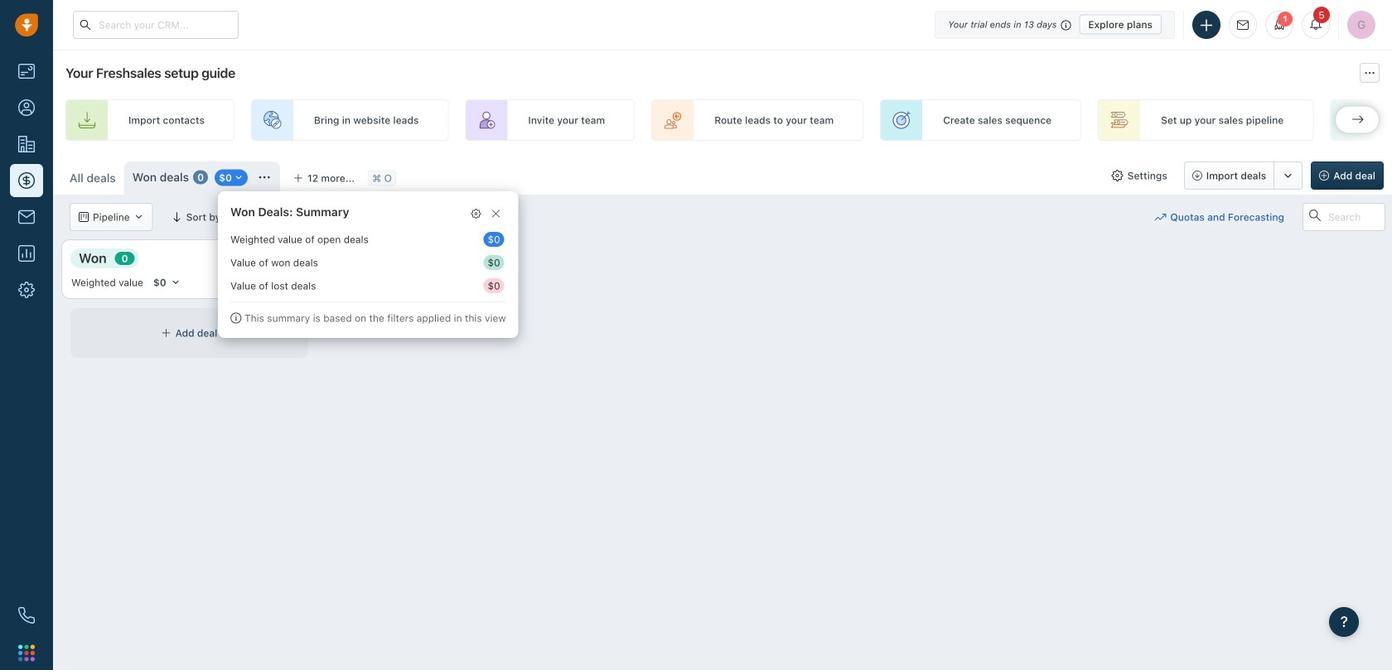 Task type: locate. For each thing, give the bounding box(es) containing it.
Search field
[[1303, 203, 1386, 231]]

group
[[1185, 162, 1304, 190]]

dialog
[[210, 192, 519, 338]]

container_wx8msf4aqz5i3rn1 image
[[1112, 170, 1124, 182], [234, 173, 244, 183], [79, 212, 89, 222], [134, 212, 144, 222], [230, 313, 242, 324]]

Search your CRM... text field
[[73, 11, 239, 39]]

container_wx8msf4aqz5i3rn1 image
[[259, 172, 270, 183], [471, 209, 481, 219], [491, 209, 501, 219], [302, 211, 314, 223], [1155, 211, 1167, 223], [161, 328, 171, 338]]



Task type: describe. For each thing, give the bounding box(es) containing it.
phone element
[[10, 599, 43, 633]]

freshworks switcher image
[[18, 645, 35, 662]]

send email image
[[1238, 20, 1249, 31]]

phone image
[[18, 608, 35, 624]]



